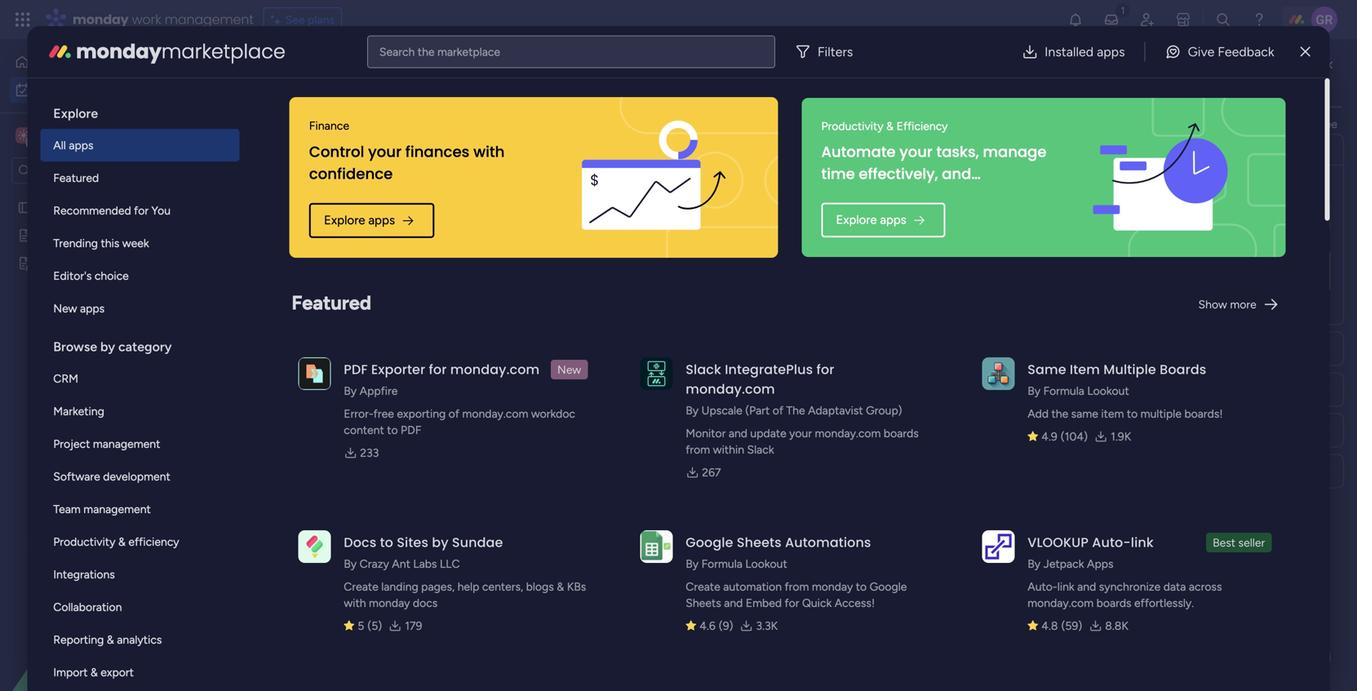 Task type: describe. For each thing, give the bounding box(es) containing it.
new apps
[[53, 302, 105, 316]]

by inside the docs to sites by sundae by crazy ant labs llc
[[432, 533, 449, 552]]

to inside create automation from monday to google sheets and embed for quick access!
[[856, 580, 867, 594]]

new apps option
[[40, 292, 239, 325]]

crazy
[[360, 557, 389, 571]]

the for search
[[418, 45, 435, 59]]

apps down editor's choice
[[80, 302, 105, 316]]

group
[[728, 260, 760, 274]]

confidence
[[309, 164, 393, 185]]

Filter dashboard by text search field
[[310, 129, 459, 155]]

jetpack
[[1044, 557, 1085, 571]]

pdf inside error-free exporting of monday.com workdoc content to pdf
[[401, 423, 422, 437]]

sheets inside create automation from monday to google sheets and embed for quick access!
[[686, 596, 721, 610]]

& inside create landing pages, help centers, blogs & kbs with monday docs
[[557, 580, 564, 594]]

Search in workspace field
[[34, 161, 136, 180]]

vlookup auto-link
[[1028, 533, 1154, 552]]

boards
[[1160, 360, 1207, 379]]

0 items
[[327, 588, 365, 602]]

workspace image
[[16, 127, 32, 144]]

docs
[[344, 533, 377, 552]]

team management
[[53, 502, 151, 516]]

recommended
[[53, 204, 131, 218]]

4.6
[[700, 619, 716, 633]]

help image
[[1251, 11, 1268, 28]]

free
[[374, 407, 394, 421]]

boards,
[[1110, 117, 1148, 131]]

collaboration
[[53, 600, 122, 614]]

greg robinson image
[[1312, 7, 1338, 33]]

& for efficiency
[[118, 535, 126, 549]]

your for automate
[[900, 142, 933, 162]]

installed apps button
[[1009, 36, 1138, 68]]

productivity for productivity & efficiency
[[53, 535, 115, 549]]

explore apps for automate
[[836, 213, 907, 227]]

/ for dates
[[357, 201, 365, 222]]

main content containing past dates /
[[216, 39, 1358, 691]]

& for analytics
[[107, 633, 114, 647]]

slack inside monitor and update your monday.com boards from within slack
[[747, 443, 774, 457]]

item up this
[[301, 352, 324, 366]]

llc
[[440, 557, 460, 571]]

you'd
[[1256, 117, 1284, 131]]

boards inside monitor and update your monday.com boards from within slack
[[884, 427, 919, 440]]

dapulse x slim image
[[1301, 42, 1311, 62]]

monday inside create automation from monday to google sheets and embed for quick access!
[[812, 580, 853, 594]]

items right done
[[550, 135, 578, 149]]

items inside 'past dates / 2 items'
[[378, 206, 406, 220]]

of inside error-free exporting of monday.com workdoc content to pdf
[[449, 407, 460, 421]]

0 vertical spatial pdf
[[344, 360, 368, 379]]

apps right all
[[69, 138, 94, 152]]

reporting & analytics
[[53, 633, 162, 647]]

group)
[[866, 404, 903, 418]]

editor's
[[53, 269, 92, 283]]

customize my work
[[1068, 83, 1196, 101]]

from inside monitor and update your monday.com boards from within slack
[[686, 443, 710, 457]]

1 horizontal spatial marketplace
[[438, 45, 500, 59]]

(59)
[[1062, 619, 1083, 633]]

doc for new doc
[[65, 229, 86, 242]]

recommended for you
[[53, 204, 171, 218]]

my work
[[241, 62, 350, 98]]

doc for new doc 2
[[65, 256, 86, 270]]

2 vertical spatial add
[[277, 529, 298, 542]]

analytics
[[117, 633, 162, 647]]

multiple
[[1141, 407, 1182, 421]]

customize for customize my work
[[1068, 83, 1137, 101]]

1.9k
[[1111, 430, 1132, 444]]

apps inside button
[[1097, 44, 1125, 60]]

8.8k
[[1106, 619, 1129, 633]]

landing
[[381, 580, 419, 594]]

quick
[[802, 596, 832, 610]]

recommended for you option
[[40, 194, 239, 227]]

banner logo image for with
[[544, 97, 759, 258]]

monday marketplace image
[[1176, 11, 1192, 28]]

for right exporter at left bottom
[[429, 360, 447, 379]]

1 + add item from the top
[[267, 352, 324, 366]]

hide
[[495, 135, 519, 149]]

new up the workdoc
[[558, 363, 581, 377]]

5
[[358, 619, 364, 633]]

within
[[713, 443, 745, 457]]

boards!
[[1185, 407, 1223, 421]]

best seller
[[1213, 536, 1266, 550]]

people
[[1020, 260, 1055, 274]]

monday.com inside error-free exporting of monday.com workdoc content to pdf
[[462, 407, 528, 421]]

to up 1.9k
[[1127, 407, 1138, 421]]

0 horizontal spatial 0
[[327, 588, 334, 602]]

vlookup
[[1028, 533, 1089, 552]]

items inside this week / 0 items
[[372, 411, 400, 425]]

work
[[132, 10, 161, 29]]

your for control
[[368, 141, 401, 162]]

notifications image
[[1068, 11, 1084, 28]]

explore inside explore heading
[[53, 106, 98, 121]]

explore for automate
[[836, 213, 877, 227]]

trending
[[53, 236, 98, 250]]

lottie animation image
[[0, 527, 208, 691]]

select product image
[[15, 11, 31, 28]]

reporting & analytics option
[[40, 624, 239, 656]]

week inside main content
[[308, 407, 347, 428]]

reporting
[[53, 633, 104, 647]]

new item button
[[241, 129, 303, 155]]

import & export option
[[40, 656, 239, 689]]

1 vertical spatial /
[[325, 260, 333, 281]]

customize for customize
[[611, 135, 666, 149]]

4.9
[[1042, 430, 1058, 444]]

filters button
[[788, 36, 866, 68]]

2 + add item from the top
[[267, 529, 324, 542]]

pdf exporter for monday.com
[[344, 360, 540, 379]]

board
[[888, 260, 918, 274]]

link inside auto-link and synchronize data across monday.com boards effortlessly.
[[1058, 580, 1075, 594]]

by jetpack apps
[[1028, 557, 1114, 571]]

you
[[151, 204, 171, 218]]

workspace
[[69, 128, 134, 143]]

across
[[1189, 580, 1222, 594]]

give feedback button
[[1152, 36, 1288, 68]]

(5)
[[368, 619, 382, 633]]

on
[[1269, 293, 1282, 307]]

app logo image for docs to sites by sundae
[[298, 530, 331, 563]]

same item multiple boards by formula lookout
[[1028, 360, 1207, 398]]

collaboration option
[[40, 591, 239, 624]]

items left should
[[1096, 180, 1124, 194]]

monday.com up error-free exporting of monday.com workdoc content to pdf at the left
[[450, 360, 540, 379]]

monday work management
[[73, 10, 254, 29]]

show?
[[1181, 180, 1214, 194]]

crm option
[[40, 362, 239, 395]]

show more
[[1199, 298, 1257, 311]]

productivity & efficiency option
[[40, 526, 239, 558]]

access!
[[835, 596, 875, 610]]

embed
[[746, 596, 782, 610]]

4.8 (59)
[[1042, 619, 1083, 633]]

customize button
[[585, 129, 673, 155]]

slack inside the slack integrateplus for monday.com by upscale (part of the adaptavist group)
[[686, 360, 722, 379]]

project management
[[53, 437, 160, 451]]

items up 5
[[337, 588, 365, 602]]

more
[[1230, 298, 1257, 311]]

team management option
[[40, 493, 239, 526]]

and inside automate your tasks, manage time effectively, and streamline workflows
[[942, 164, 972, 184]]

give feedback
[[1188, 44, 1275, 60]]

main workspace
[[38, 128, 134, 143]]

today
[[275, 260, 321, 281]]

today /
[[275, 260, 336, 281]]

0 horizontal spatial my
[[241, 62, 278, 98]]

productivity for productivity & efficiency
[[822, 119, 884, 133]]

docs to sites by sundae by crazy ant labs llc
[[344, 533, 503, 571]]

time
[[822, 164, 855, 184]]

my inside main content
[[1140, 83, 1159, 101]]

management for team management
[[83, 502, 151, 516]]

monday.com inside auto-link and synchronize data across monday.com boards effortlessly.
[[1028, 596, 1094, 610]]

and inside monitor and update your monday.com boards from within slack
[[729, 427, 748, 440]]

google sheets automations by formula lookout
[[686, 533, 872, 571]]

private board image
[[17, 256, 33, 271]]

2 + from the top
[[267, 529, 274, 542]]

control
[[309, 141, 364, 162]]

list box containing explore
[[40, 91, 239, 691]]

trending this week
[[53, 236, 149, 250]]

179
[[405, 619, 422, 633]]

work inside main content
[[1163, 83, 1196, 101]]

sites
[[397, 533, 429, 552]]

item inside button
[[274, 135, 297, 149]]

marketing option
[[40, 395, 239, 428]]

apps
[[1087, 557, 1114, 571]]

by inside same item multiple boards by formula lookout
[[1028, 384, 1041, 398]]

(part
[[745, 404, 770, 418]]

featured option
[[40, 162, 239, 194]]

3.3k
[[756, 619, 778, 633]]

app logo image for google sheets automations
[[640, 530, 673, 563]]

upscale
[[702, 404, 743, 418]]

boards inside auto-link and synchronize data across monday.com boards effortlessly.
[[1097, 596, 1132, 610]]

home option
[[10, 49, 198, 75]]

monitor and update your monday.com boards from within slack
[[686, 427, 919, 457]]

automations
[[785, 533, 872, 552]]

5 (5)
[[358, 619, 382, 633]]

(104)
[[1061, 430, 1088, 444]]

should
[[1127, 180, 1161, 194]]

apps right dates
[[368, 213, 395, 228]]

category
[[118, 339, 172, 355]]

to inside main content
[[1306, 117, 1317, 131]]

main workspace button
[[11, 122, 159, 149]]

trending this week option
[[40, 227, 239, 260]]

monday inside create landing pages, help centers, blogs & kbs with monday docs
[[369, 596, 410, 610]]

status for status column
[[1058, 383, 1091, 397]]

app logo image for same item multiple boards
[[982, 357, 1015, 390]]

date for date column
[[1058, 424, 1082, 438]]



Task type: vqa. For each thing, say whether or not it's contained in the screenshot.
Main workspace
yes



Task type: locate. For each thing, give the bounding box(es) containing it.
0 horizontal spatial work
[[285, 62, 350, 98]]

see plans button
[[263, 7, 342, 32]]

option
[[0, 193, 208, 196]]

0 vertical spatial date
[[1132, 260, 1156, 274]]

new for new item
[[247, 135, 271, 149]]

1 horizontal spatial the
[[1052, 407, 1069, 421]]

0 horizontal spatial formula
[[702, 557, 743, 571]]

&
[[887, 119, 894, 133], [118, 535, 126, 549], [557, 580, 564, 594], [107, 633, 114, 647], [90, 666, 98, 680]]

productivity up integrations
[[53, 535, 115, 549]]

1 horizontal spatial status
[[1241, 260, 1275, 274]]

the right search
[[418, 45, 435, 59]]

main
[[38, 128, 66, 143]]

automation
[[723, 580, 782, 594]]

formula up "automation"
[[702, 557, 743, 571]]

1 vertical spatial formula
[[702, 557, 743, 571]]

your inside automate your tasks, manage time effectively, and streamline workflows
[[900, 142, 933, 162]]

1 horizontal spatial google
[[870, 580, 907, 594]]

working
[[1224, 293, 1266, 307]]

2 create from the left
[[686, 580, 721, 594]]

the for add
[[1052, 407, 1069, 421]]

0 horizontal spatial by
[[100, 339, 115, 355]]

& for efficiency
[[887, 119, 894, 133]]

& left 'efficiency'
[[887, 119, 894, 133]]

see
[[1320, 117, 1338, 131]]

search image
[[439, 136, 452, 149]]

banner logo image for manage
[[1054, 98, 1267, 257]]

1 vertical spatial week
[[308, 407, 347, 428]]

0 horizontal spatial link
[[1058, 580, 1075, 594]]

& for export
[[90, 666, 98, 680]]

pdf up by appfire
[[344, 360, 368, 379]]

public board image
[[17, 200, 33, 216], [17, 228, 33, 243]]

4.9 (104)
[[1042, 430, 1088, 444]]

best
[[1213, 536, 1236, 550]]

apps down streamline
[[880, 213, 907, 227]]

with inside create landing pages, help centers, blogs & kbs with monday docs
[[344, 596, 366, 610]]

0 horizontal spatial status
[[1058, 383, 1091, 397]]

1 vertical spatial featured
[[292, 291, 371, 315]]

search the marketplace
[[379, 45, 500, 59]]

& left export
[[90, 666, 98, 680]]

filters
[[818, 44, 853, 60]]

2 inside 'past dates / 2 items'
[[368, 206, 375, 220]]

1 vertical spatial productivity
[[53, 535, 115, 549]]

1 vertical spatial project
[[265, 294, 302, 308]]

new up new doc 2
[[38, 229, 62, 242]]

exporter
[[371, 360, 426, 379]]

your down "the"
[[790, 427, 812, 440]]

formula inside the google sheets automations by formula lookout
[[702, 557, 743, 571]]

1 vertical spatial slack
[[747, 443, 774, 457]]

add the same item to multiple boards!
[[1028, 407, 1223, 421]]

productivity up automate
[[822, 119, 884, 133]]

monday.com down adaptavist
[[815, 427, 881, 440]]

ant
[[392, 557, 411, 571]]

main content
[[216, 39, 1358, 691]]

software
[[53, 470, 100, 484]]

this
[[101, 236, 119, 250]]

dates
[[311, 201, 353, 222]]

monday up the 'quick'
[[812, 580, 853, 594]]

from inside create automation from monday to google sheets and embed for quick access!
[[785, 580, 809, 594]]

project for project
[[265, 294, 302, 308]]

1 vertical spatial lookout
[[746, 557, 788, 571]]

0 vertical spatial link
[[1131, 533, 1154, 552]]

by inside the docs to sites by sundae by crazy ant labs llc
[[344, 557, 357, 571]]

0 vertical spatial 2
[[368, 206, 375, 220]]

1 horizontal spatial featured
[[292, 291, 371, 315]]

google inside create automation from monday to google sheets and embed for quick access!
[[870, 580, 907, 594]]

1 explore apps from the left
[[836, 213, 907, 227]]

public board image for project management
[[17, 200, 33, 216]]

past
[[275, 201, 307, 222]]

1 horizontal spatial from
[[785, 580, 809, 594]]

your down 'efficiency'
[[900, 142, 933, 162]]

with inside control your finances with confidence
[[473, 141, 505, 162]]

project inside main content
[[265, 294, 302, 308]]

monday up home link
[[73, 10, 129, 29]]

project down today
[[265, 294, 302, 308]]

new inside option
[[53, 302, 77, 316]]

greg robinson image
[[1072, 259, 1096, 283]]

for up adaptavist
[[817, 360, 835, 379]]

1 horizontal spatial explore apps
[[836, 213, 907, 227]]

1 horizontal spatial my
[[1140, 83, 1159, 101]]

automate
[[822, 142, 896, 162]]

item up 1.9k
[[1102, 407, 1124, 421]]

of inside the slack integrateplus for monday.com by upscale (part of the adaptavist group)
[[773, 404, 784, 418]]

import
[[53, 666, 88, 680]]

with right the search image
[[473, 141, 505, 162]]

create up '4.6'
[[686, 580, 721, 594]]

your inside monitor and update your monday.com boards from within slack
[[790, 427, 812, 440]]

monday.com up 4.8 (59)
[[1028, 596, 1094, 610]]

management for project management
[[93, 437, 160, 451]]

monday.com up upscale
[[686, 380, 775, 398]]

0 horizontal spatial from
[[686, 443, 710, 457]]

integrations option
[[40, 558, 239, 591]]

item left docs
[[301, 529, 324, 542]]

seller
[[1239, 536, 1266, 550]]

software development option
[[40, 460, 239, 493]]

/ for week
[[351, 407, 358, 428]]

1 horizontal spatial your
[[790, 427, 812, 440]]

hide done items
[[495, 135, 578, 149]]

0 horizontal spatial 2
[[89, 256, 95, 270]]

1 vertical spatial +
[[267, 529, 274, 542]]

2 vertical spatial project
[[53, 437, 90, 451]]

2 explore apps from the left
[[324, 213, 395, 228]]

google up "automation"
[[686, 533, 734, 552]]

app logo image for slack integrateplus for monday.com
[[640, 357, 673, 390]]

and inside auto-link and synchronize data across monday.com boards effortlessly.
[[1078, 580, 1097, 594]]

for left you
[[134, 204, 149, 218]]

0 vertical spatial google
[[686, 533, 734, 552]]

google inside the google sheets automations by formula lookout
[[686, 533, 734, 552]]

project for project management
[[53, 437, 90, 451]]

/ right dates
[[357, 201, 365, 222]]

by inside the google sheets automations by formula lookout
[[686, 557, 699, 571]]

to
[[1280, 73, 1292, 87]]

1 vertical spatial 2
[[89, 256, 95, 270]]

0 horizontal spatial your
[[368, 141, 401, 162]]

public board image for new doc
[[17, 228, 33, 243]]

/ right today
[[325, 260, 333, 281]]

slack integrateplus for monday.com by upscale (part of the adaptavist group)
[[686, 360, 903, 418]]

see
[[285, 13, 305, 27]]

by inside the slack integrateplus for monday.com by upscale (part of the adaptavist group)
[[686, 404, 699, 418]]

to do list
[[1280, 73, 1326, 87]]

0 vertical spatial add
[[277, 352, 298, 366]]

of
[[773, 404, 784, 418], [449, 407, 460, 421]]

explore for control
[[324, 213, 365, 228]]

2 horizontal spatial the
[[1090, 117, 1107, 131]]

work up columns
[[1163, 83, 1196, 101]]

productivity & efficiency
[[822, 119, 948, 133]]

with up 5
[[344, 596, 366, 610]]

0 horizontal spatial productivity
[[53, 535, 115, 549]]

1 horizontal spatial 0
[[362, 411, 369, 425]]

0 horizontal spatial lookout
[[746, 557, 788, 571]]

link up "synchronize"
[[1131, 533, 1154, 552]]

marketplace right search
[[438, 45, 500, 59]]

to down free
[[387, 423, 398, 437]]

monday marketplace image
[[47, 39, 73, 65]]

manage
[[983, 142, 1047, 162]]

1 + from the top
[[267, 352, 274, 366]]

status down 'item'
[[1058, 383, 1091, 397]]

column for status column
[[1094, 383, 1134, 397]]

1 vertical spatial add
[[1028, 407, 1049, 421]]

item left control
[[274, 135, 297, 149]]

workspace selection element
[[16, 126, 136, 147]]

lookout up "automation"
[[746, 557, 788, 571]]

project up 'new doc' on the left of the page
[[38, 201, 75, 215]]

pdf down exporting
[[401, 423, 422, 437]]

date column
[[1058, 424, 1125, 438]]

1 horizontal spatial with
[[473, 141, 505, 162]]

marketplace
[[162, 38, 286, 65], [438, 45, 500, 59]]

effortlessly.
[[1135, 596, 1194, 610]]

link
[[1131, 533, 1154, 552], [1058, 580, 1075, 594]]

home link
[[10, 49, 198, 75]]

list box containing project management
[[0, 191, 208, 498]]

explore apps down confidence
[[324, 213, 395, 228]]

/ left free
[[351, 407, 358, 428]]

233
[[360, 446, 379, 460]]

formula down same at the right of the page
[[1044, 384, 1085, 398]]

1 image
[[1116, 1, 1131, 19]]

workspace image
[[18, 127, 29, 144]]

this week / 0 items
[[275, 407, 400, 428]]

my
[[241, 62, 278, 98], [1140, 83, 1159, 101]]

customize inside button
[[611, 135, 666, 149]]

adaptavist
[[808, 404, 863, 418]]

editor's choice option
[[40, 260, 239, 292]]

0 horizontal spatial of
[[449, 407, 460, 421]]

1 horizontal spatial week
[[308, 407, 347, 428]]

invite members image
[[1140, 11, 1156, 28]]

search everything image
[[1216, 11, 1232, 28]]

monday down work
[[76, 38, 162, 65]]

project management option
[[40, 428, 239, 460]]

choice
[[95, 269, 129, 283]]

featured
[[53, 171, 99, 185], [292, 291, 371, 315]]

none search field inside main content
[[310, 129, 459, 155]]

1 vertical spatial 0
[[327, 588, 334, 602]]

to right like
[[1306, 117, 1317, 131]]

crm
[[53, 372, 78, 386]]

do
[[1295, 73, 1308, 87]]

267
[[702, 466, 721, 480]]

to inside the docs to sites by sundae by crazy ant labs llc
[[380, 533, 393, 552]]

project
[[38, 201, 75, 215], [265, 294, 302, 308], [53, 437, 90, 451]]

auto- down jetpack
[[1028, 580, 1058, 594]]

from up the 'quick'
[[785, 580, 809, 594]]

and inside create automation from monday to google sheets and embed for quick access!
[[724, 596, 743, 610]]

synchronize
[[1099, 580, 1161, 594]]

management up productivity & efficiency at the left bottom of page
[[83, 502, 151, 516]]

new for new doc
[[38, 229, 62, 242]]

monday down landing
[[369, 596, 410, 610]]

the
[[787, 404, 805, 418]]

list
[[1311, 73, 1326, 87]]

formula inside same item multiple boards by formula lookout
[[1044, 384, 1085, 398]]

management
[[78, 201, 145, 215]]

1 horizontal spatial sheets
[[737, 533, 782, 552]]

productivity
[[822, 119, 884, 133], [53, 535, 115, 549]]

add up this
[[277, 352, 298, 366]]

0 horizontal spatial customize
[[611, 135, 666, 149]]

0 vertical spatial auto-
[[1092, 533, 1131, 552]]

new doc 2
[[38, 256, 95, 270]]

new for new doc 2
[[38, 256, 62, 270]]

items
[[550, 135, 578, 149], [1096, 180, 1124, 194], [378, 206, 406, 220], [372, 411, 400, 425], [337, 588, 365, 602]]

see plans
[[285, 13, 335, 27]]

slack up upscale
[[686, 360, 722, 379]]

0 vertical spatial formula
[[1044, 384, 1085, 398]]

for left the 'quick'
[[785, 596, 800, 610]]

doc up new doc 2
[[65, 229, 86, 242]]

0 horizontal spatial create
[[344, 580, 379, 594]]

by
[[344, 384, 357, 398], [1028, 384, 1041, 398], [686, 404, 699, 418], [344, 557, 357, 571], [686, 557, 699, 571], [1028, 557, 1041, 571]]

create for google
[[686, 580, 721, 594]]

+ add item up this
[[267, 352, 324, 366]]

1 doc from the top
[[65, 229, 86, 242]]

apps
[[1097, 44, 1125, 60], [69, 138, 94, 152], [880, 213, 907, 227], [368, 213, 395, 228], [80, 302, 105, 316]]

0 vertical spatial project
[[38, 201, 75, 215]]

to up crazy
[[380, 533, 393, 552]]

1 horizontal spatial 2
[[368, 206, 375, 220]]

search
[[379, 45, 415, 59]]

2 horizontal spatial your
[[900, 142, 933, 162]]

all apps option
[[40, 129, 239, 162]]

sheets up "automation"
[[737, 533, 782, 552]]

1 horizontal spatial date
[[1132, 260, 1156, 274]]

integrateplus
[[725, 360, 813, 379]]

lookout inside same item multiple boards by formula lookout
[[1088, 384, 1130, 398]]

1 horizontal spatial banner logo image
[[1054, 98, 1267, 257]]

1 vertical spatial pdf
[[401, 423, 422, 437]]

0 horizontal spatial pdf
[[344, 360, 368, 379]]

import & export
[[53, 666, 134, 680]]

for inside the slack integrateplus for monday.com by upscale (part of the adaptavist group)
[[817, 360, 835, 379]]

2 right dates
[[368, 206, 375, 220]]

monday.com inside monitor and update your monday.com boards from within slack
[[815, 427, 881, 440]]

column down same
[[1085, 424, 1125, 438]]

explore up workspace selection element
[[53, 106, 98, 121]]

featured inside option
[[53, 171, 99, 185]]

featured down the today /
[[292, 291, 371, 315]]

the
[[418, 45, 435, 59], [1090, 117, 1107, 131], [1052, 407, 1069, 421]]

by appfire
[[344, 384, 398, 398]]

create automation from monday to google sheets and embed for quick access!
[[686, 580, 907, 610]]

create inside create landing pages, help centers, blogs & kbs with monday docs
[[344, 580, 379, 594]]

0 horizontal spatial boards
[[884, 427, 919, 440]]

to up access!
[[856, 580, 867, 594]]

by inside "heading"
[[100, 339, 115, 355]]

update feed image
[[1104, 11, 1120, 28]]

project up software on the bottom left
[[53, 437, 90, 451]]

browse by category heading
[[40, 325, 239, 362]]

productivity inside option
[[53, 535, 115, 549]]

0 horizontal spatial date
[[1058, 424, 1082, 438]]

new for new apps
[[53, 302, 77, 316]]

0 vertical spatial boards
[[884, 427, 919, 440]]

my up new item
[[241, 62, 278, 98]]

0 horizontal spatial banner logo image
[[544, 97, 759, 258]]

of right exporting
[[449, 407, 460, 421]]

create landing pages, help centers, blogs & kbs with monday docs
[[344, 580, 586, 610]]

past dates / 2 items
[[275, 201, 406, 222]]

0 vertical spatial from
[[686, 443, 710, 457]]

google up access!
[[870, 580, 907, 594]]

1 horizontal spatial of
[[773, 404, 784, 418]]

1 horizontal spatial create
[[686, 580, 721, 594]]

explore apps down streamline
[[836, 213, 907, 227]]

productivity & efficiency
[[53, 535, 179, 549]]

of left "the"
[[773, 404, 784, 418]]

0 horizontal spatial week
[[122, 236, 149, 250]]

0 vertical spatial doc
[[65, 229, 86, 242]]

1 horizontal spatial boards
[[1097, 596, 1132, 610]]

2 doc from the top
[[65, 256, 86, 270]]

lottie animation element
[[0, 527, 208, 691]]

None search field
[[310, 129, 459, 155]]

monday.com inside the slack integrateplus for monday.com by upscale (part of the adaptavist group)
[[686, 380, 775, 398]]

0 vertical spatial public board image
[[17, 200, 33, 216]]

banner logo image
[[544, 97, 759, 258], [1054, 98, 1267, 257]]

1 vertical spatial public board image
[[17, 228, 33, 243]]

0 horizontal spatial explore apps
[[324, 213, 395, 228]]

and inside main content
[[1197, 117, 1215, 131]]

1 horizontal spatial link
[[1131, 533, 1154, 552]]

auto- up apps
[[1092, 533, 1131, 552]]

featured down all apps
[[53, 171, 99, 185]]

apps down update feed icon
[[1097, 44, 1125, 60]]

workdoc
[[531, 407, 576, 421]]

1 public board image from the top
[[17, 200, 33, 216]]

export
[[101, 666, 134, 680]]

explore down streamline
[[836, 213, 877, 227]]

2 horizontal spatial explore
[[836, 213, 877, 227]]

auto- inside auto-link and synchronize data across monday.com boards effortlessly.
[[1028, 580, 1058, 594]]

by right "browse"
[[100, 339, 115, 355]]

content
[[344, 423, 384, 437]]

lookout inside the google sheets automations by formula lookout
[[746, 557, 788, 571]]

data
[[1164, 580, 1186, 594]]

date for date
[[1132, 260, 1156, 274]]

monday.com left the workdoc
[[462, 407, 528, 421]]

0 vertical spatial column
[[1094, 383, 1134, 397]]

project for project management
[[38, 201, 75, 215]]

marketplace down monday work management
[[162, 38, 286, 65]]

1 vertical spatial boards
[[1097, 596, 1132, 610]]

1 horizontal spatial work
[[1163, 83, 1196, 101]]

slack down update
[[747, 443, 774, 457]]

1 horizontal spatial productivity
[[822, 119, 884, 133]]

0 horizontal spatial marketplace
[[162, 38, 286, 65]]

none text field inside main content
[[1058, 202, 1331, 231]]

1 vertical spatial + add item
[[267, 529, 324, 542]]

lookout up add the same item to multiple boards!
[[1088, 384, 1130, 398]]

boards down group) in the bottom right of the page
[[884, 427, 919, 440]]

1 vertical spatial from
[[785, 580, 809, 594]]

0 vertical spatial slack
[[686, 360, 722, 379]]

management up monday marketplace on the top left of page
[[165, 10, 254, 29]]

1 vertical spatial status
[[1058, 383, 1091, 397]]

efficiency
[[128, 535, 179, 549]]

items down control your finances with confidence
[[378, 206, 406, 220]]

and left people
[[1197, 117, 1215, 131]]

2 public board image from the top
[[17, 228, 33, 243]]

column down 'multiple'
[[1094, 383, 1134, 397]]

workflows
[[905, 186, 978, 207]]

0 vertical spatial sheets
[[737, 533, 782, 552]]

add left docs
[[277, 529, 298, 542]]

0 vertical spatial week
[[122, 236, 149, 250]]

column for date column
[[1085, 424, 1125, 438]]

pages,
[[421, 580, 455, 594]]

explore down confidence
[[324, 213, 365, 228]]

None text field
[[1058, 202, 1331, 231]]

1 vertical spatial customize
[[611, 135, 666, 149]]

0 horizontal spatial auto-
[[1028, 580, 1058, 594]]

from down monitor
[[686, 443, 710, 457]]

1 horizontal spatial customize
[[1068, 83, 1137, 101]]

items down appfire
[[372, 411, 400, 425]]

0 vertical spatial 0
[[362, 411, 369, 425]]

create inside create automation from monday to google sheets and embed for quick access!
[[686, 580, 721, 594]]

new inside button
[[247, 135, 271, 149]]

0 vertical spatial /
[[357, 201, 365, 222]]

1 vertical spatial sheets
[[686, 596, 721, 610]]

0 horizontal spatial featured
[[53, 171, 99, 185]]

finances
[[405, 141, 470, 162]]

week inside option
[[122, 236, 149, 250]]

effectively,
[[859, 164, 938, 184]]

your up confidence
[[368, 141, 401, 162]]

1 horizontal spatial by
[[432, 533, 449, 552]]

lookout
[[1088, 384, 1130, 398], [746, 557, 788, 571]]

integrations
[[53, 568, 115, 582]]

to inside error-free exporting of monday.com workdoc content to pdf
[[387, 423, 398, 437]]

sheets inside the google sheets automations by formula lookout
[[737, 533, 782, 552]]

for inside create automation from monday to google sheets and embed for quick access!
[[785, 596, 800, 610]]

by up llc
[[432, 533, 449, 552]]

the for choose
[[1090, 117, 1107, 131]]

2 down trending this week
[[89, 256, 95, 270]]

monday.com
[[450, 360, 540, 379], [686, 380, 775, 398], [462, 407, 528, 421], [815, 427, 881, 440], [1028, 596, 1094, 610]]

0 inside this week / 0 items
[[362, 411, 369, 425]]

1 create from the left
[[344, 580, 379, 594]]

0 horizontal spatial google
[[686, 533, 734, 552]]

project inside option
[[53, 437, 90, 451]]

work
[[285, 62, 350, 98], [1163, 83, 1196, 101]]

create down crazy
[[344, 580, 379, 594]]

status up working on it
[[1241, 260, 1275, 274]]

for
[[134, 204, 149, 218], [429, 360, 447, 379], [817, 360, 835, 379], [785, 596, 800, 610]]

status for status
[[1241, 260, 1275, 274]]

monday marketplace
[[76, 38, 286, 65]]

doc down "trending"
[[65, 256, 86, 270]]

explore heading
[[40, 91, 239, 129]]

0 vertical spatial customize
[[1068, 83, 1137, 101]]

0 vertical spatial management
[[165, 10, 254, 29]]

and up within
[[729, 427, 748, 440]]

plans
[[308, 13, 335, 27]]

new right private board icon
[[38, 256, 62, 270]]

0 vertical spatial featured
[[53, 171, 99, 185]]

list box
[[40, 91, 239, 691], [0, 191, 208, 498]]

for inside recommended for you option
[[134, 204, 149, 218]]

app logo image
[[298, 357, 331, 390], [640, 357, 673, 390], [982, 357, 1015, 390], [298, 530, 331, 563], [640, 530, 673, 563], [982, 530, 1015, 563]]

0 horizontal spatial sheets
[[686, 596, 721, 610]]

1 vertical spatial date
[[1058, 424, 1082, 438]]

the left boards,
[[1090, 117, 1107, 131]]

your inside control your finances with confidence
[[368, 141, 401, 162]]

editor's choice
[[53, 269, 129, 283]]

add up 4.9 at the bottom right of page
[[1028, 407, 1049, 421]]

the up 4.9 (104) on the right bottom
[[1052, 407, 1069, 421]]

browse
[[53, 339, 97, 355]]

and down the tasks,
[[942, 164, 972, 184]]

explore apps for control
[[324, 213, 395, 228]]

give feedback link
[[1152, 36, 1288, 68]]

0 horizontal spatial with
[[344, 596, 366, 610]]

0 horizontal spatial slack
[[686, 360, 722, 379]]

0 vertical spatial productivity
[[822, 119, 884, 133]]

create for docs
[[344, 580, 379, 594]]

marketing
[[53, 404, 104, 418]]

1 vertical spatial management
[[93, 437, 160, 451]]

my up boards,
[[1140, 83, 1159, 101]]

same
[[1028, 360, 1067, 379]]

date right greg robinson icon
[[1132, 260, 1156, 274]]



